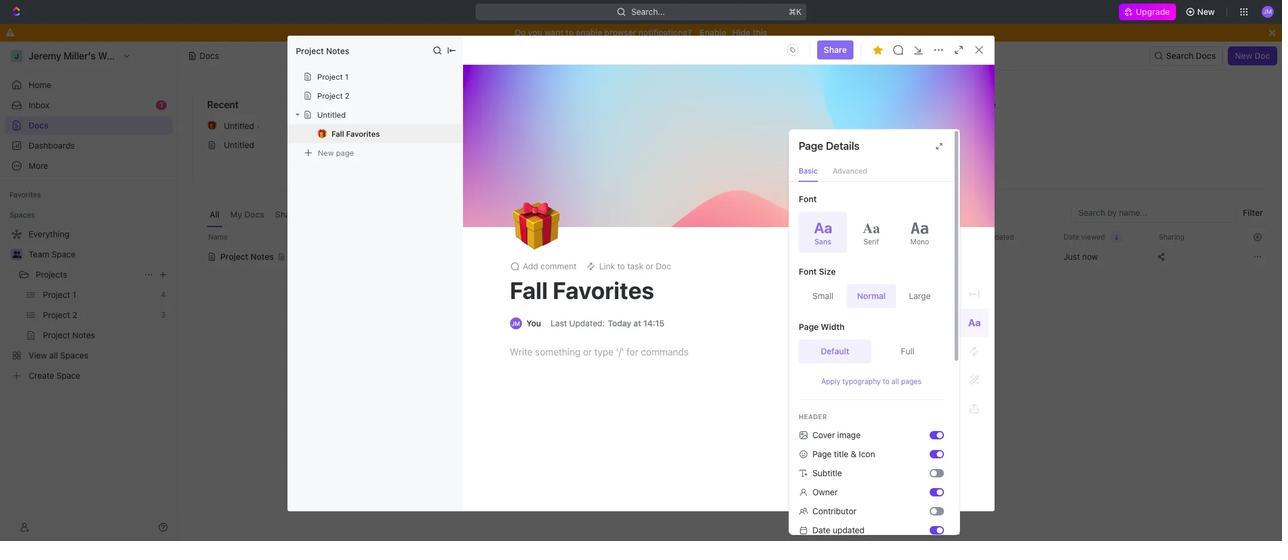 Task type: describe. For each thing, give the bounding box(es) containing it.
row containing project notes
[[192, 245, 1269, 269]]

header
[[799, 413, 828, 421]]

normal
[[858, 291, 886, 301]]

• for recent
[[257, 121, 260, 131]]

date for the date updated button
[[969, 233, 985, 242]]

want
[[545, 27, 564, 38]]

subtitle
[[813, 469, 843, 479]]

task
[[628, 261, 644, 272]]

• for created by me
[[981, 121, 984, 131]]

all
[[210, 210, 220, 220]]

typography
[[843, 378, 881, 387]]

date viewed button
[[1057, 228, 1124, 247]]

created
[[931, 99, 967, 110]]

2
[[345, 91, 350, 101]]

shared button
[[272, 204, 306, 228]]

name
[[208, 233, 228, 242]]

new doc
[[1236, 51, 1271, 61]]

add
[[523, 261, 539, 272]]

🎁 up add
[[513, 198, 560, 254]]

do
[[515, 27, 526, 38]]

0 horizontal spatial date
[[813, 526, 831, 536]]

pages
[[902, 378, 922, 387]]

large
[[909, 291, 931, 301]]

team
[[29, 250, 49, 260]]

all
[[892, 378, 900, 387]]

docs up recent
[[200, 51, 219, 61]]

this
[[753, 27, 768, 38]]

search
[[1167, 51, 1194, 61]]

fall inside 🎁 fall favorites
[[332, 129, 344, 139]]

-
[[831, 252, 835, 262]]

page for page details
[[799, 140, 824, 152]]

basic
[[799, 167, 818, 176]]

cover
[[813, 431, 836, 441]]

link
[[600, 261, 615, 272]]

page details
[[799, 140, 860, 152]]

font for font size
[[799, 267, 817, 277]]

all button
[[207, 204, 223, 228]]

title
[[834, 450, 849, 460]]

🎁 fall favorites
[[317, 129, 380, 139]]

size
[[819, 267, 836, 277]]

favorites inside 🎁 fall favorites
[[346, 129, 380, 139]]

favorites inside "favorites" button
[[10, 191, 41, 200]]

just
[[1064, 252, 1081, 262]]

archived button
[[451, 204, 492, 228]]

project notes link
[[564, 117, 897, 136]]

width
[[821, 322, 845, 332]]

projects
[[36, 270, 67, 280]]

updated:
[[570, 319, 605, 329]]

0 horizontal spatial date updated
[[813, 526, 865, 536]]

upgrade link
[[1120, 4, 1177, 20]]

last updated: today at 14:15
[[551, 319, 665, 329]]

dashboards link
[[5, 136, 173, 155]]

you
[[528, 27, 543, 38]]

advanced
[[833, 167, 868, 176]]

date updated button
[[962, 228, 1022, 247]]

new page
[[318, 148, 354, 158]]

untitled link for recent
[[203, 136, 535, 155]]

small
[[813, 291, 834, 301]]

1 inside sidebar navigation
[[160, 101, 163, 110]]

1 vertical spatial jm
[[512, 320, 520, 328]]

browser
[[605, 27, 637, 38]]

page for page width
[[799, 322, 819, 332]]

tree inside sidebar navigation
[[5, 225, 173, 386]]

now
[[1083, 252, 1099, 262]]

🎁 down created
[[931, 122, 941, 130]]

serif
[[864, 237, 880, 246]]

to inside "link to task or doc" dropdown button
[[618, 261, 625, 272]]

you
[[527, 319, 541, 329]]

team space
[[29, 250, 76, 260]]

my docs button
[[227, 204, 267, 228]]

icon
[[859, 450, 876, 460]]

mono
[[911, 237, 930, 246]]

doc inside "link to task or doc" dropdown button
[[656, 261, 672, 272]]

dashboards
[[29, 141, 75, 151]]

shared
[[275, 210, 303, 220]]

or
[[646, 261, 654, 272]]

just now
[[1064, 252, 1099, 262]]

tags
[[831, 233, 847, 242]]

jm inside dropdown button
[[1264, 8, 1273, 15]]

cover image
[[813, 431, 861, 441]]

🎁 down recent
[[207, 122, 217, 130]]

search...
[[632, 7, 666, 17]]

add comment
[[523, 261, 577, 272]]

date for date viewed button on the right top
[[1064, 233, 1080, 242]]

new for new doc
[[1236, 51, 1253, 61]]

&
[[851, 450, 857, 460]]

0 horizontal spatial notes
[[251, 252, 274, 262]]

2 vertical spatial to
[[883, 378, 890, 387]]

1 vertical spatial notes
[[615, 121, 638, 131]]

created by me
[[931, 99, 997, 110]]

today
[[608, 319, 632, 329]]

page width
[[799, 322, 845, 332]]

my docs
[[230, 210, 265, 220]]

apply
[[822, 378, 841, 387]]

1 vertical spatial updated
[[833, 526, 865, 536]]

me
[[983, 99, 997, 110]]

team space link
[[29, 245, 170, 264]]

4
[[288, 252, 294, 262]]



Task type: locate. For each thing, give the bounding box(es) containing it.
spaces
[[10, 211, 35, 220]]

column header
[[192, 228, 205, 247]]

full
[[902, 347, 915, 357]]

updated inside button
[[987, 233, 1015, 242]]

date right mono
[[969, 233, 985, 242]]

1 vertical spatial 1
[[160, 101, 163, 110]]

2 untitled • from the left
[[948, 121, 984, 131]]

tab list containing all
[[207, 204, 492, 228]]

14:15
[[644, 319, 665, 329]]

doc down jm dropdown button
[[1255, 51, 1271, 61]]

sans
[[815, 237, 832, 246]]

1 horizontal spatial date updated
[[969, 233, 1015, 242]]

1 horizontal spatial date
[[969, 233, 985, 242]]

untitled • down created by me
[[948, 121, 984, 131]]

my
[[230, 210, 242, 220]]

2 horizontal spatial date
[[1064, 233, 1080, 242]]

2 vertical spatial new
[[318, 148, 334, 158]]

doc right or
[[656, 261, 672, 272]]

2 horizontal spatial notes
[[615, 121, 638, 131]]

docs down the inbox
[[29, 120, 49, 130]]

font down basic
[[799, 194, 817, 204]]

0 vertical spatial new
[[1198, 7, 1216, 17]]

0 vertical spatial font
[[799, 194, 817, 204]]

1 untitled link from the left
[[203, 136, 535, 155]]

user group image
[[12, 251, 21, 258]]

2 horizontal spatial project notes
[[586, 121, 638, 131]]

new inside button
[[1198, 7, 1216, 17]]

2 vertical spatial page
[[813, 450, 832, 460]]

0 horizontal spatial project notes
[[220, 252, 274, 262]]

1 vertical spatial to
[[618, 261, 625, 272]]

0 vertical spatial fall
[[332, 129, 344, 139]]

2 horizontal spatial new
[[1236, 51, 1253, 61]]

docs inside button
[[1197, 51, 1217, 61]]

0 horizontal spatial cell
[[192, 247, 205, 268]]

project notes
[[296, 46, 350, 56], [586, 121, 638, 131], [220, 252, 274, 262]]

docs
[[200, 51, 219, 61], [1197, 51, 1217, 61], [29, 120, 49, 130], [244, 210, 265, 220]]

doc inside new doc button
[[1255, 51, 1271, 61]]

project notes inside row
[[220, 252, 274, 262]]

0 vertical spatial project notes
[[296, 46, 350, 56]]

date viewed
[[1064, 233, 1106, 242]]

1 horizontal spatial new
[[1198, 7, 1216, 17]]

1 horizontal spatial •
[[981, 121, 984, 131]]

to right "link"
[[618, 261, 625, 272]]

docs inside button
[[244, 210, 265, 220]]

2 cell from the left
[[962, 247, 1057, 268]]

page up basic
[[799, 140, 824, 152]]

1
[[345, 72, 349, 82], [160, 101, 163, 110]]

untitled • for created by me
[[948, 121, 984, 131]]

new doc button
[[1229, 46, 1278, 66]]

2 row from the top
[[192, 245, 1269, 269]]

jm left you
[[512, 320, 520, 328]]

date inside button
[[969, 233, 985, 242]]

archived
[[454, 210, 489, 220]]

🎁 inside 🎁 fall favorites
[[317, 129, 327, 138]]

0 vertical spatial doc
[[1255, 51, 1271, 61]]

cell
[[192, 247, 205, 268], [962, 247, 1057, 268]]

new for new
[[1198, 7, 1216, 17]]

contributor
[[813, 507, 857, 517]]

enable
[[576, 27, 603, 38]]

🎁 up new page
[[317, 129, 327, 138]]

hide
[[733, 27, 751, 38]]

new right search docs
[[1236, 51, 1253, 61]]

fall
[[332, 129, 344, 139], [510, 276, 548, 304]]

0 horizontal spatial untitled •
[[224, 121, 260, 131]]

notifications?
[[639, 27, 692, 38]]

0 vertical spatial 1
[[345, 72, 349, 82]]

1 font from the top
[[799, 194, 817, 204]]

Search by name... text field
[[1079, 204, 1229, 222]]

1 • from the left
[[257, 121, 260, 131]]

date updated inside button
[[969, 233, 1015, 242]]

row
[[192, 228, 1269, 247], [192, 245, 1269, 269]]

1 row from the top
[[192, 228, 1269, 247]]

viewed
[[1082, 233, 1106, 242]]

1 horizontal spatial fall
[[510, 276, 548, 304]]

date down contributor
[[813, 526, 831, 536]]

0 vertical spatial notes
[[326, 46, 350, 56]]

1 horizontal spatial untitled link
[[926, 136, 1258, 155]]

0 horizontal spatial updated
[[833, 526, 865, 536]]

page
[[799, 140, 824, 152], [799, 322, 819, 332], [813, 450, 832, 460]]

1 vertical spatial new
[[1236, 51, 1253, 61]]

search docs
[[1167, 51, 1217, 61]]

tree
[[5, 225, 173, 386]]

docs link
[[5, 116, 173, 135]]

docs right search
[[1197, 51, 1217, 61]]

at
[[634, 319, 642, 329]]

project
[[296, 46, 324, 56], [317, 72, 343, 82], [317, 91, 343, 101], [586, 121, 613, 131], [220, 252, 248, 262]]

0 vertical spatial updated
[[987, 233, 1015, 242]]

1 vertical spatial date updated
[[813, 526, 865, 536]]

new up search docs
[[1198, 7, 1216, 17]]

1 horizontal spatial to
[[618, 261, 625, 272]]

0 horizontal spatial fall
[[332, 129, 344, 139]]

0 horizontal spatial to
[[566, 27, 574, 38]]

new for new page
[[318, 148, 334, 158]]

untitled • for recent
[[224, 121, 260, 131]]

default
[[821, 347, 850, 357]]

page
[[336, 148, 354, 158]]

2 vertical spatial project notes
[[220, 252, 274, 262]]

0 vertical spatial jm
[[1264, 8, 1273, 15]]

upgrade
[[1137, 7, 1171, 17]]

recent
[[207, 99, 239, 110]]

jm
[[1264, 8, 1273, 15], [512, 320, 520, 328]]

font left size
[[799, 267, 817, 277]]

0 vertical spatial date updated
[[969, 233, 1015, 242]]

page down cover
[[813, 450, 832, 460]]

2 horizontal spatial to
[[883, 378, 890, 387]]

2 font from the top
[[799, 267, 817, 277]]

0 horizontal spatial 1
[[160, 101, 163, 110]]

0 vertical spatial page
[[799, 140, 824, 152]]

sharing
[[1160, 233, 1185, 242]]

font for font
[[799, 194, 817, 204]]

1 vertical spatial page
[[799, 322, 819, 332]]

by
[[969, 99, 980, 110]]

to left all
[[883, 378, 890, 387]]

favorites button
[[5, 188, 46, 203]]

fall down add
[[510, 276, 548, 304]]

comment
[[541, 261, 577, 272]]

0 horizontal spatial doc
[[656, 261, 672, 272]]

2 • from the left
[[981, 121, 984, 131]]

new inside button
[[1236, 51, 1253, 61]]

enable
[[700, 27, 727, 38]]

0 vertical spatial to
[[566, 27, 574, 38]]

1 vertical spatial project notes
[[586, 121, 638, 131]]

link to task or doc button
[[582, 258, 676, 275]]

sidebar navigation
[[0, 42, 178, 542]]

search docs button
[[1150, 46, 1224, 66]]

space
[[52, 250, 76, 260]]

page for page title & icon
[[813, 450, 832, 460]]

docs inside sidebar navigation
[[29, 120, 49, 130]]

doc
[[1255, 51, 1271, 61], [656, 261, 672, 272]]

0 horizontal spatial new
[[318, 148, 334, 158]]

1 horizontal spatial 1
[[345, 72, 349, 82]]

1 horizontal spatial jm
[[1264, 8, 1273, 15]]

fall up new page
[[332, 129, 344, 139]]

jm up 'new doc'
[[1264, 8, 1273, 15]]

fall favorites
[[510, 276, 655, 304]]

1 horizontal spatial doc
[[1255, 51, 1271, 61]]

jm button
[[1259, 2, 1278, 21]]

link to task or doc
[[600, 261, 672, 272]]

untitled link for created by me
[[926, 136, 1258, 155]]

inbox
[[29, 100, 49, 110]]

0 horizontal spatial •
[[257, 121, 260, 131]]

untitled link
[[203, 136, 535, 155], [926, 136, 1258, 155]]

0 horizontal spatial untitled link
[[203, 136, 535, 155]]

date inside date viewed button
[[1064, 233, 1080, 242]]

home link
[[5, 76, 173, 95]]

1 horizontal spatial cell
[[962, 247, 1057, 268]]

dropdown menu image
[[784, 41, 803, 60]]

projects link
[[36, 266, 139, 285]]

page left width
[[799, 322, 819, 332]]

untitled • down recent
[[224, 121, 260, 131]]

notes
[[326, 46, 350, 56], [615, 121, 638, 131], [251, 252, 274, 262]]

1 horizontal spatial project notes
[[296, 46, 350, 56]]

tab list
[[207, 204, 492, 228]]

1 vertical spatial doc
[[656, 261, 672, 272]]

2 vertical spatial notes
[[251, 252, 274, 262]]

1 cell from the left
[[192, 247, 205, 268]]

table
[[192, 228, 1269, 269]]

home
[[29, 80, 51, 90]]

1 untitled • from the left
[[224, 121, 260, 131]]

to right want
[[566, 27, 574, 38]]

font size
[[799, 267, 836, 277]]

new down 🎁 dropdown button
[[318, 148, 334, 158]]

do you want to enable browser notifications? enable hide this
[[515, 27, 768, 38]]

1 vertical spatial fall
[[510, 276, 548, 304]]

new button
[[1181, 2, 1223, 21]]

1 horizontal spatial notes
[[326, 46, 350, 56]]

docs right my
[[244, 210, 265, 220]]

•
[[257, 121, 260, 131], [981, 121, 984, 131]]

date up just on the top of the page
[[1064, 233, 1080, 242]]

🎁
[[207, 122, 217, 130], [931, 122, 941, 130], [317, 129, 327, 138], [513, 198, 560, 254]]

⌘k
[[789, 7, 802, 17]]

last
[[551, 319, 567, 329]]

1 horizontal spatial updated
[[987, 233, 1015, 242]]

updated
[[987, 233, 1015, 242], [833, 526, 865, 536]]

2 untitled link from the left
[[926, 136, 1258, 155]]

1 horizontal spatial untitled •
[[948, 121, 984, 131]]

tree containing team space
[[5, 225, 173, 386]]

share
[[824, 45, 848, 55]]

1 vertical spatial font
[[799, 267, 817, 277]]

0 horizontal spatial jm
[[512, 320, 520, 328]]

project inside row
[[220, 252, 248, 262]]

row containing name
[[192, 228, 1269, 247]]

owner
[[813, 488, 838, 498]]

table containing project notes
[[192, 228, 1269, 269]]

project 1
[[317, 72, 349, 82]]



Task type: vqa. For each thing, say whether or not it's contained in the screenshot.
CELL to the right
yes



